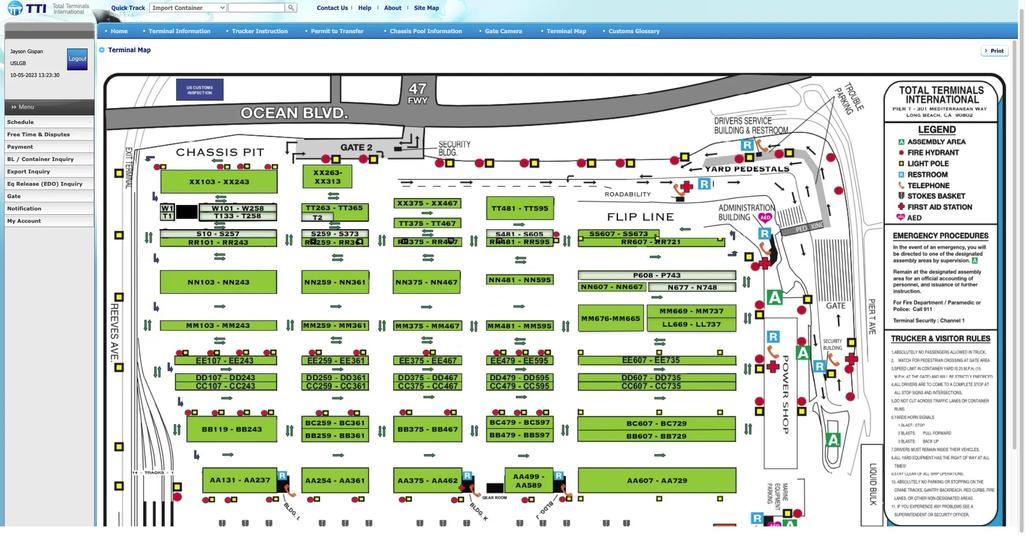 Task type: locate. For each thing, give the bounding box(es) containing it.
quick
[[111, 4, 128, 11]]

transfer
[[340, 27, 364, 34]]

export
[[7, 168, 26, 175]]

1 information from the left
[[176, 27, 211, 34]]

1 horizontal spatial terminal
[[547, 27, 573, 34]]

help link
[[358, 4, 371, 11]]

bl / container inquiry
[[7, 156, 74, 162]]

gate for gate camera
[[485, 27, 499, 34]]

inquiry
[[52, 156, 74, 162], [28, 168, 50, 175], [61, 181, 82, 187]]

time
[[22, 131, 36, 138]]

information
[[176, 27, 211, 34], [427, 27, 462, 34]]

gate
[[485, 27, 499, 34], [7, 193, 21, 199]]

1 horizontal spatial gate
[[485, 27, 499, 34]]

2 terminal from the left
[[547, 27, 573, 34]]

1 vertical spatial map
[[574, 27, 586, 34]]

map
[[427, 4, 439, 11], [574, 27, 586, 34]]

gate down eq in the left of the page
[[7, 193, 21, 199]]

0 vertical spatial map
[[427, 4, 439, 11]]

map left "customs"
[[574, 27, 586, 34]]

about
[[384, 4, 402, 11]]

inquiry right the (edo)
[[61, 181, 82, 187]]

free time & disputes link
[[4, 128, 94, 141]]

0 vertical spatial gate
[[485, 27, 499, 34]]

2 information from the left
[[427, 27, 462, 34]]

1 horizontal spatial information
[[427, 27, 462, 34]]

jayson
[[10, 48, 26, 54]]

map for site map
[[427, 4, 439, 11]]

10-05-2023 13:23:30
[[10, 72, 59, 78]]

1 vertical spatial gate
[[7, 193, 21, 199]]

account
[[17, 218, 41, 224]]

0 horizontal spatial terminal
[[149, 27, 174, 34]]

gate inside gate link
[[7, 193, 21, 199]]

terminal
[[149, 27, 174, 34], [547, 27, 573, 34]]

export inquiry link
[[4, 166, 94, 178]]

13:23:30
[[39, 72, 59, 78]]

customs glossary
[[609, 27, 660, 34]]

pool
[[413, 27, 426, 34]]

2 vertical spatial inquiry
[[61, 181, 82, 187]]

inquiry down bl / container inquiry
[[28, 168, 50, 175]]

schedule link
[[4, 116, 94, 128]]

gate left camera on the top of the page
[[485, 27, 499, 34]]

map right site
[[427, 4, 439, 11]]

0 horizontal spatial map
[[427, 4, 439, 11]]

inquiry down 'payment' link
[[52, 156, 74, 162]]

my account
[[7, 218, 41, 224]]

payment link
[[4, 141, 94, 153]]

free
[[7, 131, 20, 138]]

payment
[[7, 144, 33, 150]]

None text field
[[228, 3, 285, 12]]

terminal information
[[149, 27, 211, 34]]

gate camera
[[485, 27, 522, 34]]

inquiry for (edo)
[[61, 181, 82, 187]]

notification link
[[4, 203, 94, 215]]

notification
[[7, 206, 41, 212]]

0 horizontal spatial gate
[[7, 193, 21, 199]]

terminal for terminal map
[[547, 27, 573, 34]]

1 horizontal spatial map
[[574, 27, 586, 34]]

track
[[129, 4, 145, 11]]

help
[[358, 4, 371, 11]]

site
[[414, 4, 425, 11]]

0 vertical spatial inquiry
[[52, 156, 74, 162]]

1 terminal from the left
[[149, 27, 174, 34]]

camera
[[500, 27, 522, 34]]

terminal for terminal information
[[149, 27, 174, 34]]

0 horizontal spatial information
[[176, 27, 211, 34]]

05-
[[18, 72, 26, 78]]

to
[[332, 27, 338, 34]]

customs
[[609, 27, 634, 34]]



Task type: vqa. For each thing, say whether or not it's contained in the screenshot.
10-11-2023 13:29:10 at left
no



Task type: describe. For each thing, give the bounding box(es) containing it.
login image
[[67, 49, 88, 70]]

map for terminal map
[[574, 27, 586, 34]]

gate link
[[4, 190, 94, 203]]

export inquiry
[[7, 168, 50, 175]]

site map
[[414, 4, 439, 11]]

gate for gate
[[7, 193, 21, 199]]

free time & disputes
[[7, 131, 70, 138]]

jayson gispan
[[10, 48, 43, 54]]

gispan
[[28, 48, 43, 54]]

site map link
[[414, 4, 439, 11]]

(edo)
[[41, 181, 59, 187]]

2023
[[26, 72, 37, 78]]

1 vertical spatial inquiry
[[28, 168, 50, 175]]

trucker
[[232, 27, 254, 34]]

eq release (edo) inquiry
[[7, 181, 82, 187]]

permit
[[311, 27, 330, 34]]

about link
[[384, 4, 402, 11]]

uslgb
[[10, 60, 26, 66]]

bl
[[7, 156, 14, 162]]

schedule
[[7, 119, 34, 125]]

us
[[341, 4, 348, 11]]

permit to transfer
[[311, 27, 364, 34]]

chassis
[[390, 27, 412, 34]]

disputes
[[44, 131, 70, 138]]

container
[[22, 156, 50, 162]]

terminal map
[[547, 27, 586, 34]]

contact us link
[[317, 4, 348, 11]]

eq release (edo) inquiry link
[[4, 178, 94, 190]]

contact us
[[317, 4, 348, 11]]

quick track
[[111, 4, 145, 11]]

bl / container inquiry link
[[4, 153, 94, 166]]

home
[[111, 27, 128, 34]]

contact
[[317, 4, 339, 11]]

/
[[16, 156, 20, 162]]

release
[[16, 181, 39, 187]]

instruction
[[256, 27, 288, 34]]

my account link
[[4, 215, 94, 227]]

trucker instruction
[[232, 27, 288, 34]]

inquiry for container
[[52, 156, 74, 162]]

my
[[7, 218, 16, 224]]

glossary
[[635, 27, 660, 34]]

&
[[38, 131, 43, 138]]

10-
[[10, 72, 18, 78]]

chassis pool information
[[390, 27, 462, 34]]

eq
[[7, 181, 14, 187]]



